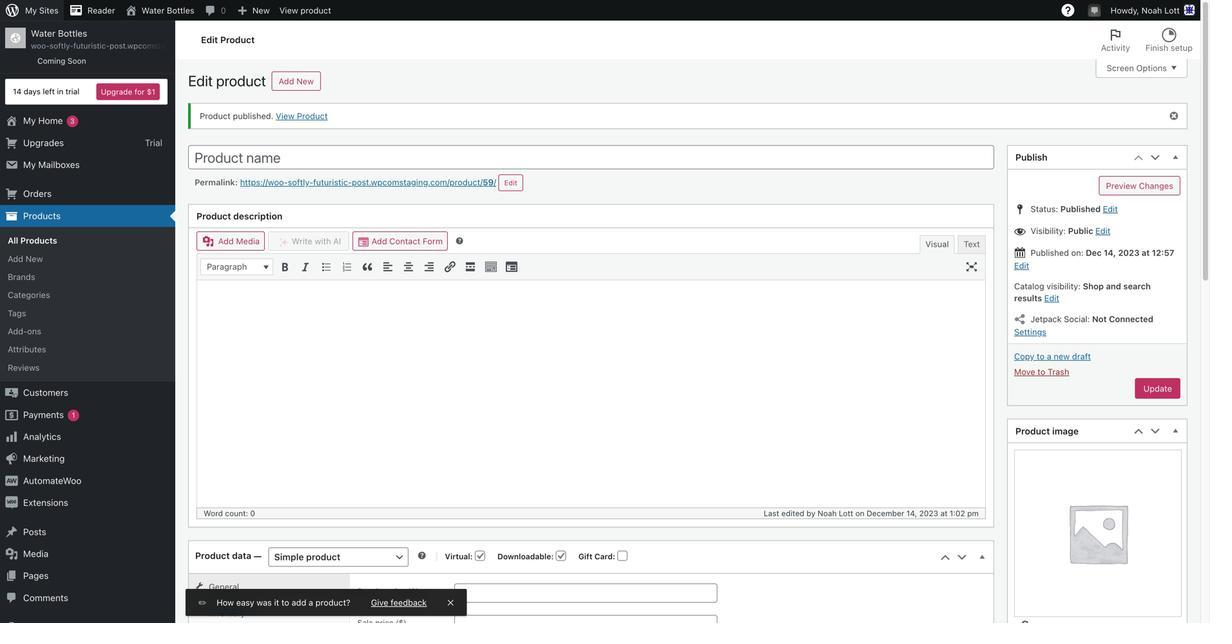 Task type: locate. For each thing, give the bounding box(es) containing it.
noah right howdy,
[[1142, 5, 1162, 15]]

at left 1:02
[[940, 509, 948, 518]]

last edited by noah lott on december 14, 2023 at 1:02 pm
[[764, 509, 979, 518]]

a left new at the right of the page
[[1047, 352, 1051, 361]]

tab list
[[1093, 21, 1200, 59]]

1 vertical spatial 2023
[[919, 509, 938, 518]]

add new link up categories "link"
[[0, 250, 175, 268]]

0 vertical spatial 0
[[221, 5, 226, 15]]

public
[[1068, 226, 1093, 236]]

0 vertical spatial lott
[[1164, 5, 1180, 15]]

published down visibility:
[[1031, 248, 1069, 258]]

water bottles
[[142, 5, 194, 15]]

Product name text field
[[188, 145, 994, 169]]

1 vertical spatial at
[[940, 509, 948, 518]]

noah
[[1142, 5, 1162, 15], [818, 509, 837, 518]]

add media button
[[197, 232, 265, 251]]

2023 inside published on: dec 14, 2023 at 12:57 edit
[[1118, 248, 1140, 258]]

0 vertical spatial a
[[1047, 352, 1051, 361]]

view right new link
[[279, 5, 298, 15]]

products right all
[[20, 236, 57, 246]]

my sites link
[[0, 0, 64, 21]]

bottles
[[167, 5, 194, 15], [58, 28, 87, 39]]

options
[[1136, 63, 1167, 73]]

edit button down preview
[[1103, 204, 1118, 214]]

1 vertical spatial 0
[[250, 509, 255, 518]]

downloadable:
[[497, 552, 556, 561]]

0 left new link
[[221, 5, 226, 15]]

inventory link
[[189, 601, 349, 624]]

product left data
[[195, 551, 230, 562]]

0 link
[[199, 0, 231, 21]]

view product link
[[275, 0, 336, 21]]

new left view product
[[252, 5, 270, 15]]

0 horizontal spatial water
[[31, 28, 56, 39]]

1 vertical spatial 14,
[[906, 509, 917, 518]]

edit up catalog
[[1014, 261, 1029, 271]]

14, right december
[[906, 509, 917, 518]]

bottles left 0 link
[[167, 5, 194, 15]]

edit button right '/' on the top of page
[[498, 175, 523, 191]]

add inside add media 'button'
[[218, 237, 234, 246]]

media inside media link
[[23, 549, 48, 560]]

product for product data
[[195, 551, 230, 562]]

1 horizontal spatial media
[[236, 237, 260, 246]]

0 vertical spatial bottles
[[167, 5, 194, 15]]

0 vertical spatial softly-
[[50, 41, 73, 50]]

0 horizontal spatial add new link
[[0, 250, 175, 268]]

edit button up catalog
[[1014, 261, 1029, 271]]

pages link
[[0, 566, 175, 588]]

media
[[236, 237, 260, 246], [23, 549, 48, 560]]

in
[[57, 87, 63, 96]]

1 vertical spatial a
[[309, 598, 313, 608]]

shop and search results
[[1014, 282, 1151, 303]]

2 vertical spatial new
[[26, 254, 43, 264]]

0 horizontal spatial noah
[[818, 509, 837, 518]]

copy to a new draft link
[[1014, 352, 1091, 361]]

1 vertical spatial my
[[23, 115, 36, 126]]

edit inside permalink: https://woo-softly-futuristic-post.wpcomstaging.com/product/ 59 / ‎ edit
[[504, 179, 517, 187]]

add new up view product link
[[279, 76, 314, 86]]

product
[[301, 5, 331, 15], [216, 72, 266, 90]]

noah right by
[[818, 509, 837, 518]]

draft
[[1072, 352, 1091, 361]]

/
[[494, 177, 496, 187]]

bottles up soon on the left top of page
[[58, 28, 87, 39]]

1 horizontal spatial at
[[1142, 248, 1150, 258]]

bottles inside water bottles link
[[167, 5, 194, 15]]

product for product description
[[197, 211, 231, 222]]

my sites
[[25, 5, 59, 15]]

products
[[23, 211, 61, 221], [20, 236, 57, 246]]

0 vertical spatial add new link
[[272, 72, 321, 91]]

visual
[[925, 239, 949, 249]]

a inside copy to a new draft move to trash
[[1047, 352, 1051, 361]]

product?
[[315, 598, 350, 608]]

new inside main menu navigation
[[26, 254, 43, 264]]

product right published.
[[297, 111, 328, 121]]

connected
[[1109, 314, 1153, 324]]

text button
[[958, 236, 986, 254]]

2023 left '12:57'
[[1118, 248, 1140, 258]]

softly- up write
[[288, 177, 313, 187]]

0 vertical spatial published
[[1060, 204, 1101, 214]]

0 horizontal spatial add new
[[8, 254, 43, 264]]

1 horizontal spatial noah
[[1142, 5, 1162, 15]]

new
[[252, 5, 270, 15], [296, 76, 314, 86], [26, 254, 43, 264]]

futuristic- up ai
[[313, 177, 352, 187]]

payments 1
[[23, 410, 75, 420]]

0 horizontal spatial softly-
[[50, 41, 73, 50]]

posts
[[23, 527, 46, 538]]

payments
[[23, 410, 64, 420]]

1 horizontal spatial 2023
[[1118, 248, 1140, 258]]

1 vertical spatial add new
[[8, 254, 43, 264]]

0 vertical spatial media
[[236, 237, 260, 246]]

my left sites at left
[[25, 5, 37, 15]]

my left home
[[23, 115, 36, 126]]

product up published.
[[216, 72, 266, 90]]

give
[[371, 598, 388, 608]]

pm
[[967, 509, 979, 518]]

water inside water bottles woo-softly-futuristic-post.wpcomstaging.com coming soon
[[31, 28, 56, 39]]

edit down the catalog visibility:
[[1044, 293, 1059, 303]]

—
[[251, 551, 264, 562]]

softly- up coming at the top left of the page
[[50, 41, 73, 50]]

lott left "on"
[[839, 509, 853, 518]]

image
[[1052, 426, 1079, 437]]

product description
[[197, 211, 282, 222]]

1 horizontal spatial softly-
[[288, 177, 313, 187]]

0 vertical spatial noah
[[1142, 5, 1162, 15]]

add left contact
[[372, 237, 387, 246]]

post.wpcomstaging.com/product/
[[352, 177, 483, 187]]

59
[[483, 177, 494, 187]]

water up "post.wpcomstaging.com"
[[142, 5, 165, 15]]

last
[[764, 509, 779, 518]]

14 days left in trial
[[13, 87, 79, 96]]

1 horizontal spatial lott
[[1164, 5, 1180, 15]]

paragraph
[[207, 262, 247, 272]]

write with ai
[[292, 237, 341, 246]]

easy
[[236, 598, 254, 608]]

my inside toolbar navigation
[[25, 5, 37, 15]]

bottles inside water bottles woo-softly-futuristic-post.wpcomstaging.com coming soon
[[58, 28, 87, 39]]

0 horizontal spatial new
[[26, 254, 43, 264]]

water inside water bottles link
[[142, 5, 165, 15]]

0 horizontal spatial media
[[23, 549, 48, 560]]

a right add on the bottom of page
[[309, 598, 313, 608]]

media up pages
[[23, 549, 48, 560]]

1 vertical spatial product
[[216, 72, 266, 90]]

0 vertical spatial product
[[301, 5, 331, 15]]

0 vertical spatial 2023
[[1118, 248, 1140, 258]]

1 vertical spatial futuristic-
[[313, 177, 352, 187]]

data
[[232, 551, 251, 562]]

0 horizontal spatial bottles
[[58, 28, 87, 39]]

my mailboxes link
[[0, 154, 175, 176]]

customers
[[23, 388, 68, 398]]

add new inside main menu navigation
[[8, 254, 43, 264]]

1 vertical spatial lott
[[839, 509, 853, 518]]

0 right count:
[[250, 509, 255, 518]]

0 vertical spatial new
[[252, 5, 270, 15]]

1 vertical spatial bottles
[[58, 28, 87, 39]]

0 horizontal spatial 0
[[221, 5, 226, 15]]

gift
[[578, 552, 592, 561]]

automatewoo
[[23, 476, 81, 486]]

main menu navigation
[[0, 21, 198, 624]]

published inside published on: dec 14, 2023 at 12:57 edit
[[1031, 248, 1069, 258]]

1 horizontal spatial product
[[301, 5, 331, 15]]

published up 'public'
[[1060, 204, 1101, 214]]

1 horizontal spatial a
[[1047, 352, 1051, 361]]

add down all
[[8, 254, 23, 264]]

0 vertical spatial at
[[1142, 248, 1150, 258]]

screen
[[1107, 63, 1134, 73]]

soon
[[68, 56, 86, 65]]

ai
[[333, 237, 341, 246]]

futuristic- up soon on the left top of page
[[73, 41, 110, 50]]

product for edit product
[[216, 72, 266, 90]]

new down all products
[[26, 254, 43, 264]]

1 vertical spatial water
[[31, 28, 56, 39]]

describe this product. what makes it unique? what are its most important features? image
[[454, 236, 465, 246]]

media inside add media 'button'
[[236, 237, 260, 246]]

lott up "finish setup" button
[[1164, 5, 1180, 15]]

softly- inside water bottles woo-softly-futuristic-post.wpcomstaging.com coming soon
[[50, 41, 73, 50]]

view right published.
[[276, 111, 295, 121]]

1 vertical spatial noah
[[818, 509, 837, 518]]

edit right "‎"
[[504, 179, 517, 187]]

posts link
[[0, 521, 175, 543]]

add
[[279, 76, 294, 86], [218, 237, 234, 246], [372, 237, 387, 246], [8, 254, 23, 264]]

add up paragraph
[[218, 237, 234, 246]]

2023 left 1:02
[[919, 509, 938, 518]]

give feedback
[[371, 598, 427, 608]]

lott
[[1164, 5, 1180, 15], [839, 509, 853, 518]]

product inside view product link
[[301, 5, 331, 15]]

0 horizontal spatial product
[[216, 72, 266, 90]]

edit
[[201, 35, 218, 45], [188, 72, 213, 90], [504, 179, 517, 187], [1103, 204, 1118, 214], [1095, 226, 1110, 236], [1014, 261, 1029, 271], [1044, 293, 1059, 303]]

futuristic- inside water bottles woo-softly-futuristic-post.wpcomstaging.com coming soon
[[73, 41, 110, 50]]

product right new link
[[301, 5, 331, 15]]

edit down 0 link
[[201, 35, 218, 45]]

product
[[220, 35, 255, 45], [200, 111, 231, 121], [297, 111, 328, 121], [195, 149, 243, 166], [197, 211, 231, 222], [1015, 426, 1050, 437], [195, 551, 230, 562]]

product down edit product
[[200, 111, 231, 121]]

settings
[[1014, 327, 1046, 337]]

2023
[[1118, 248, 1140, 258], [919, 509, 938, 518]]

product up permalink:
[[195, 149, 243, 166]]

edit right 'public'
[[1095, 226, 1110, 236]]

tab list containing activity
[[1093, 21, 1200, 59]]

water bottles link
[[120, 0, 199, 21]]

count:
[[225, 509, 248, 518]]

orders
[[23, 189, 52, 199]]

product for product image
[[1015, 426, 1050, 437]]

Virtual: checkbox
[[475, 551, 485, 562]]

0 vertical spatial futuristic-
[[73, 41, 110, 50]]

14, right dec
[[1104, 248, 1116, 258]]

product left image
[[1015, 426, 1050, 437]]

my down upgrades
[[23, 159, 36, 170]]

1 horizontal spatial 14,
[[1104, 248, 1116, 258]]

screen options button
[[1096, 59, 1187, 78]]

general link
[[189, 574, 349, 601]]

attributes link
[[0, 341, 175, 359]]

water up woo-
[[31, 28, 56, 39]]

1 vertical spatial media
[[23, 549, 48, 560]]

search
[[1123, 282, 1151, 291]]

toolbar navigation
[[0, 0, 1200, 23]]

1 horizontal spatial water
[[142, 5, 165, 15]]

woo-
[[31, 41, 50, 50]]

edit down edit product
[[188, 72, 213, 90]]

to right it
[[281, 598, 289, 608]]

to right move
[[1038, 367, 1045, 377]]

new up view product link
[[296, 76, 314, 86]]

my
[[25, 5, 37, 15], [23, 115, 36, 126], [23, 159, 36, 170]]

1 horizontal spatial futuristic-
[[313, 177, 352, 187]]

None submit
[[1135, 379, 1180, 399]]

activity
[[1101, 43, 1130, 53]]

new link
[[231, 0, 275, 21]]

categories
[[8, 290, 50, 300]]

0 horizontal spatial futuristic-
[[73, 41, 110, 50]]

ons
[[27, 327, 41, 336]]

name
[[246, 149, 281, 166]]

0 horizontal spatial 2023
[[919, 509, 938, 518]]

noah inside toolbar navigation
[[1142, 5, 1162, 15]]

regular price ($)
[[357, 587, 419, 596]]

2 vertical spatial my
[[23, 159, 36, 170]]

analytics
[[23, 432, 61, 442]]

pages
[[23, 571, 49, 582]]

1 horizontal spatial add new
[[279, 76, 314, 86]]

product down new link
[[220, 35, 255, 45]]

visibility:
[[1047, 282, 1081, 291]]

products down orders
[[23, 211, 61, 221]]

to up move to trash link
[[1037, 352, 1045, 361]]

at left '12:57'
[[1142, 248, 1150, 258]]

0 vertical spatial add new
[[279, 76, 314, 86]]

add new up brands
[[8, 254, 43, 264]]

0 vertical spatial water
[[142, 5, 165, 15]]

1 horizontal spatial new
[[252, 5, 270, 15]]

pencil icon image
[[198, 598, 206, 608]]

add new link up view product link
[[272, 72, 321, 91]]

2 horizontal spatial new
[[296, 76, 314, 86]]

1 vertical spatial published
[[1031, 248, 1069, 258]]

0 vertical spatial view
[[279, 5, 298, 15]]

1 horizontal spatial bottles
[[167, 5, 194, 15]]

social:
[[1064, 314, 1090, 324]]

howdy,
[[1111, 5, 1139, 15]]

for best results, upload jpeg or png files that are 1000 by 1000 pixels or larger. maximum upload file size: 2 gb. image
[[1020, 620, 1030, 624]]

0 vertical spatial 14,
[[1104, 248, 1116, 258]]

0 vertical spatial my
[[25, 5, 37, 15]]

add inside add contact form button
[[372, 237, 387, 246]]

it
[[274, 598, 279, 608]]

product image
[[1015, 426, 1079, 437]]

bottles for water bottles
[[167, 5, 194, 15]]

edit inside published on: dec 14, 2023 at 12:57 edit
[[1014, 261, 1029, 271]]

product up add media 'button' at the left of the page
[[197, 211, 231, 222]]

media down 'product description'
[[236, 237, 260, 246]]



Task type: describe. For each thing, give the bounding box(es) containing it.
settings link
[[1014, 327, 1046, 337]]

water bottles woo-softly-futuristic-post.wpcomstaging.com coming soon
[[31, 28, 198, 65]]

tags
[[8, 309, 26, 318]]

catalog
[[1014, 282, 1044, 291]]

view inside toolbar navigation
[[279, 5, 298, 15]]

finish
[[1146, 43, 1168, 53]]

text
[[964, 239, 980, 249]]

1 vertical spatial products
[[20, 236, 57, 246]]

water for water bottles woo-softly-futuristic-post.wpcomstaging.com coming soon
[[31, 28, 56, 39]]

add inside main menu navigation
[[8, 254, 23, 264]]

1 vertical spatial add new link
[[0, 250, 175, 268]]

14
[[13, 87, 21, 96]]

new
[[1054, 352, 1070, 361]]

tags link
[[0, 304, 175, 323]]

0 horizontal spatial a
[[309, 598, 313, 608]]

2 vertical spatial to
[[281, 598, 289, 608]]

marketing
[[23, 454, 65, 464]]

inventory
[[209, 609, 245, 619]]

water for water bottles
[[142, 5, 165, 15]]

analytics link
[[0, 426, 175, 448]]

view product link
[[276, 111, 328, 122]]

1 horizontal spatial 0
[[250, 509, 255, 518]]

status: published edit
[[1028, 204, 1118, 214]]

shop
[[1083, 282, 1104, 291]]

my for my home 3
[[23, 115, 36, 126]]

by
[[807, 509, 815, 518]]

new inside new link
[[252, 5, 270, 15]]

categories link
[[0, 286, 175, 304]]

reviews link
[[0, 359, 175, 377]]

0 horizontal spatial at
[[940, 509, 948, 518]]

and
[[1106, 282, 1121, 291]]

upgrade for $1 button
[[96, 83, 160, 100]]

✏
[[198, 598, 206, 608]]

0 horizontal spatial 14,
[[906, 509, 917, 518]]

form
[[423, 237, 443, 246]]

add contact form
[[369, 237, 443, 246]]

changes
[[1139, 181, 1173, 191]]

dec
[[1086, 248, 1102, 258]]

lott inside toolbar navigation
[[1164, 5, 1180, 15]]

product for product name
[[195, 149, 243, 166]]

all
[[8, 236, 18, 246]]

finish setup button
[[1138, 21, 1200, 59]]

feedback
[[391, 598, 427, 608]]

sites
[[39, 5, 59, 15]]

my mailboxes
[[23, 159, 80, 170]]

not
[[1092, 314, 1107, 324]]

how
[[217, 598, 234, 608]]

upgrade for $1
[[101, 87, 155, 96]]

add up view product link
[[279, 76, 294, 86]]

home
[[38, 115, 63, 126]]

edit product
[[201, 35, 255, 45]]

1 vertical spatial softly-
[[288, 177, 313, 187]]

0 vertical spatial to
[[1037, 352, 1045, 361]]

days
[[24, 87, 41, 96]]

add contact form button
[[352, 232, 448, 251]]

edit link
[[1044, 293, 1059, 303]]

product for view product
[[301, 5, 331, 15]]

bottles for water bottles woo-softly-futuristic-post.wpcomstaging.com coming soon
[[58, 28, 87, 39]]

comments link
[[0, 588, 175, 610]]

reader
[[88, 5, 115, 15]]

preview
[[1106, 181, 1137, 191]]

0 vertical spatial products
[[23, 211, 61, 221]]

virtual:
[[445, 552, 475, 561]]

screen options
[[1107, 63, 1167, 73]]

write with ai button
[[268, 232, 349, 251]]

published.
[[233, 111, 273, 121]]

3
[[70, 117, 75, 125]]

add-ons
[[8, 327, 41, 336]]

on
[[855, 509, 864, 518]]

edit product
[[188, 72, 266, 90]]

1 vertical spatial view
[[276, 111, 295, 121]]

at inside published on: dec 14, 2023 at 12:57 edit
[[1142, 248, 1150, 258]]

media link
[[0, 543, 175, 566]]

Regular price ($) text field
[[454, 584, 717, 603]]

product for product published. view product
[[200, 111, 231, 121]]

general
[[209, 583, 239, 592]]

edit button right 'public'
[[1095, 226, 1110, 236]]

gift card:
[[578, 552, 617, 561]]

post.wpcomstaging.com
[[110, 41, 198, 50]]

1 horizontal spatial add new link
[[272, 72, 321, 91]]

upgrades
[[23, 137, 64, 148]]

0 horizontal spatial lott
[[839, 509, 853, 518]]

add-ons link
[[0, 323, 175, 341]]

12:57
[[1152, 248, 1174, 258]]

visibility:
[[1031, 226, 1066, 236]]

contact
[[389, 237, 420, 246]]

automatewoo link
[[0, 470, 175, 492]]

$1
[[147, 87, 155, 96]]

notification image
[[1089, 5, 1100, 15]]

all products link
[[0, 232, 175, 250]]

publish
[[1015, 152, 1048, 163]]

view product
[[279, 5, 331, 15]]

my for my sites
[[25, 5, 37, 15]]

setup
[[1171, 43, 1193, 53]]

results
[[1014, 293, 1042, 303]]

1:02
[[950, 509, 965, 518]]

coming
[[37, 56, 65, 65]]

move
[[1014, 367, 1035, 377]]

my for my mailboxes
[[23, 159, 36, 170]]

✕ button
[[447, 597, 454, 609]]

1 vertical spatial new
[[296, 76, 314, 86]]

jetpack
[[1031, 314, 1062, 324]]

edit down preview
[[1103, 204, 1118, 214]]

1 vertical spatial to
[[1038, 367, 1045, 377]]

customers link
[[0, 382, 175, 404]]

extensions
[[23, 498, 68, 508]]

trial
[[66, 87, 79, 96]]

($)
[[408, 587, 419, 596]]

attributes
[[8, 345, 46, 355]]

14, inside published on: dec 14, 2023 at 12:57 edit
[[1104, 248, 1116, 258]]

1
[[72, 411, 75, 420]]

0 inside toolbar navigation
[[221, 5, 226, 15]]

copy to a new draft move to trash
[[1014, 352, 1091, 377]]

finish setup
[[1146, 43, 1193, 53]]

status:
[[1031, 204, 1058, 214]]

Downloadable: checkbox
[[556, 551, 566, 562]]

Gift Card: checkbox
[[617, 551, 628, 562]]



Task type: vqa. For each thing, say whether or not it's contained in the screenshot.
View product's product
yes



